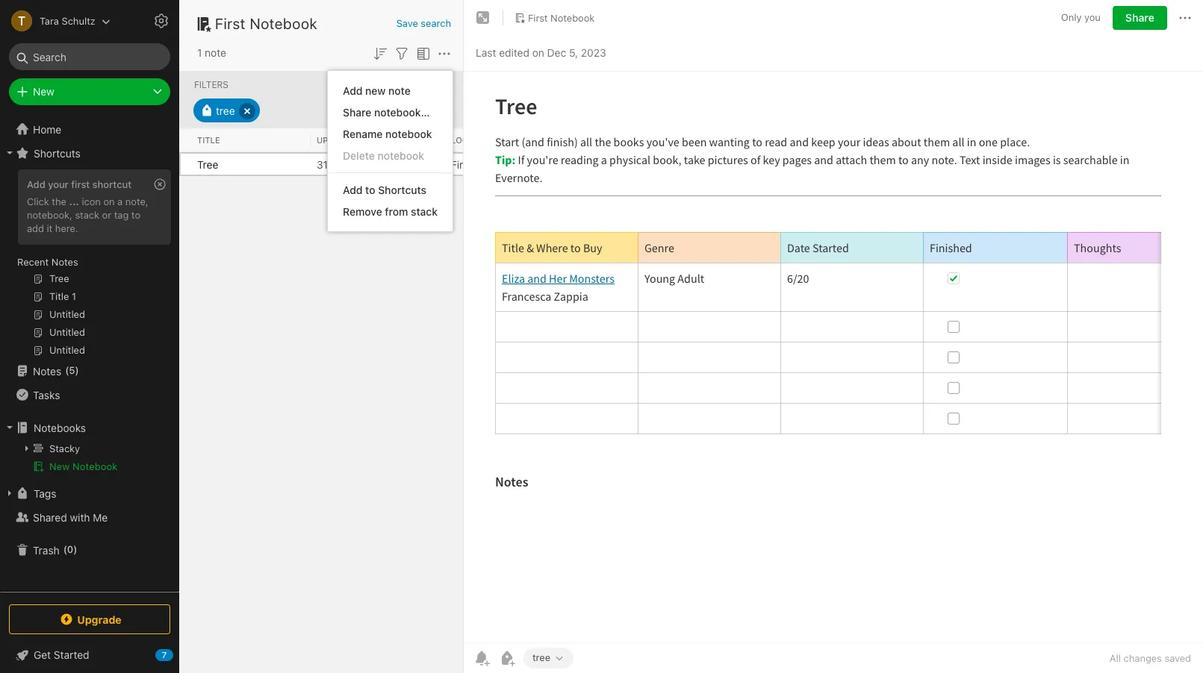 Task type: describe. For each thing, give the bounding box(es) containing it.
or
[[102, 209, 111, 221]]

notebooks
[[34, 422, 86, 434]]

new notebook button
[[0, 458, 179, 476]]

remove from stack link
[[328, 201, 453, 222]]

upgrade button
[[9, 605, 170, 635]]

settings image
[[152, 12, 170, 30]]

notebook,
[[27, 209, 72, 221]]

save search
[[396, 17, 451, 29]]

add
[[27, 222, 44, 234]]

tree
[[197, 158, 218, 171]]

shortcuts inside shortcuts button
[[34, 147, 81, 159]]

tara
[[40, 15, 59, 27]]

icon
[[82, 196, 101, 208]]

search
[[421, 17, 451, 29]]

View options field
[[411, 43, 432, 63]]

dec
[[547, 46, 566, 59]]

min for 34
[[400, 158, 417, 171]]

updated
[[317, 135, 356, 145]]

tree button inside 'note window' element
[[524, 648, 574, 669]]

new notebook group
[[0, 440, 179, 482]]

tasks
[[33, 389, 60, 401]]

notebook for rename notebook
[[385, 128, 432, 140]]

expand note image
[[474, 9, 492, 27]]

add to shortcuts
[[343, 184, 427, 196]]

tags
[[34, 487, 56, 500]]

) for trash
[[73, 544, 77, 556]]

delete notebook link
[[328, 145, 453, 166]]

notebook…
[[374, 106, 430, 119]]

upgrade
[[77, 614, 122, 626]]

note,
[[125, 196, 148, 208]]

( for notes
[[65, 365, 69, 377]]

Account field
[[0, 6, 110, 36]]

shared
[[33, 511, 67, 524]]

home
[[33, 123, 61, 136]]

ago for 34 min ago
[[420, 158, 438, 171]]

edited
[[499, 46, 530, 59]]

( for trash
[[63, 544, 67, 556]]

tag
[[114, 209, 129, 221]]

to inside icon on a note, notebook, stack or tag to add it here.
[[131, 209, 140, 221]]

...
[[69, 196, 79, 208]]

your
[[48, 179, 69, 190]]

home link
[[0, 117, 179, 141]]

row group containing title
[[179, 128, 789, 152]]

click
[[27, 196, 49, 208]]

delete
[[343, 149, 375, 162]]

2023
[[581, 46, 606, 59]]

note inside the note list element
[[205, 46, 226, 59]]

expand tags image
[[4, 488, 16, 500]]

add a reminder image
[[473, 650, 491, 668]]

share for share notebook…
[[343, 106, 371, 119]]

cell inside the note list element
[[179, 152, 191, 176]]

all changes saved
[[1110, 653, 1191, 665]]

first notebook inside first notebook button
[[528, 12, 595, 24]]

only
[[1061, 11, 1082, 23]]

ago for 31 min ago
[[351, 158, 369, 171]]

to inside "link"
[[365, 184, 375, 196]]

note list element
[[179, 0, 789, 674]]

it
[[47, 222, 52, 234]]

recent
[[17, 256, 49, 268]]

shortcuts inside add to shortcuts "link"
[[378, 184, 427, 196]]

5
[[69, 365, 75, 377]]

add filters image
[[393, 45, 411, 63]]

note inside "add new note" link
[[388, 84, 411, 97]]

first
[[71, 179, 90, 190]]

click to collapse image
[[174, 646, 185, 664]]

7
[[162, 651, 167, 660]]

delete notebook
[[343, 149, 424, 162]]

recent notes
[[17, 256, 78, 268]]

stack inside dropdown list menu
[[411, 205, 438, 218]]

save search button
[[396, 16, 451, 31]]

share button
[[1113, 6, 1167, 30]]

the
[[52, 196, 66, 208]]

last edited on dec 5, 2023
[[476, 46, 606, 59]]

with
[[70, 511, 90, 524]]

tara schultz
[[40, 15, 95, 27]]

only you
[[1061, 11, 1101, 23]]

expand notebooks image
[[4, 422, 16, 434]]

5,
[[569, 46, 578, 59]]

notebook for delete notebook
[[378, 149, 424, 162]]

0
[[67, 544, 73, 556]]

from
[[385, 205, 408, 218]]

shared with me link
[[0, 506, 179, 530]]

on inside 'note window' element
[[532, 46, 544, 59]]

last
[[476, 46, 496, 59]]

started
[[54, 649, 89, 662]]



Task type: locate. For each thing, give the bounding box(es) containing it.
cell
[[179, 152, 191, 176]]

) up tasks button
[[75, 365, 79, 377]]

first notebook down location
[[451, 158, 522, 171]]

on
[[532, 46, 544, 59], [103, 196, 115, 208]]

Sort options field
[[371, 43, 389, 63]]

1 horizontal spatial more actions field
[[1176, 6, 1194, 30]]

notes right recent at left top
[[51, 256, 78, 268]]

first up 1 note
[[215, 15, 246, 32]]

1 horizontal spatial min
[[400, 158, 417, 171]]

notebook inside group
[[73, 461, 118, 473]]

0 vertical spatial to
[[365, 184, 375, 196]]

notes inside group
[[51, 256, 78, 268]]

1 vertical spatial on
[[103, 196, 115, 208]]

first notebook up dec
[[528, 12, 595, 24]]

More actions field
[[1176, 6, 1194, 30], [435, 43, 453, 63]]

2 horizontal spatial first
[[528, 12, 548, 24]]

title
[[197, 135, 220, 145]]

new for new notebook
[[49, 461, 70, 473]]

1 vertical spatial (
[[63, 544, 67, 556]]

add new note
[[343, 84, 411, 97]]

shortcut
[[92, 179, 132, 190]]

shortcuts button
[[0, 141, 179, 165]]

dropdown list menu
[[328, 80, 453, 222]]

rename notebook
[[343, 128, 432, 140]]

add inside "link"
[[343, 184, 363, 196]]

first
[[528, 12, 548, 24], [215, 15, 246, 32], [451, 158, 472, 171]]

add to shortcuts link
[[328, 179, 453, 201]]

1 horizontal spatial note
[[388, 84, 411, 97]]

31
[[317, 158, 328, 171]]

0 vertical spatial more actions image
[[1176, 9, 1194, 27]]

icon on a note, notebook, stack or tag to add it here.
[[27, 196, 148, 234]]

34
[[384, 158, 397, 171]]

add your first shortcut
[[27, 179, 132, 190]]

new for new
[[33, 85, 54, 98]]

notes ( 5 )
[[33, 365, 79, 378]]

0 horizontal spatial tree
[[216, 104, 235, 117]]

( inside notes ( 5 )
[[65, 365, 69, 377]]

to up remove
[[365, 184, 375, 196]]

new up tags
[[49, 461, 70, 473]]

0 horizontal spatial share
[[343, 106, 371, 119]]

row group containing tree
[[179, 152, 714, 176]]

tags button
[[0, 482, 179, 506]]

add up click
[[27, 179, 45, 190]]

tree
[[216, 104, 235, 117], [533, 652, 551, 664]]

) inside notes ( 5 )
[[75, 365, 79, 377]]

schultz
[[62, 15, 95, 27]]

1 horizontal spatial first
[[451, 158, 472, 171]]

share for share
[[1126, 11, 1155, 24]]

1 vertical spatial new
[[49, 461, 70, 473]]

more actions field inside 'note window' element
[[1176, 6, 1194, 30]]

more actions image inside the note list element
[[435, 45, 453, 63]]

add left new
[[343, 84, 363, 97]]

0 vertical spatial shortcuts
[[34, 147, 81, 159]]

more actions field right view options field
[[435, 43, 453, 63]]

None search field
[[19, 43, 160, 70]]

) for notes
[[75, 365, 79, 377]]

group
[[0, 165, 179, 365]]

1 vertical spatial tree button
[[524, 648, 574, 669]]

remove
[[343, 205, 382, 218]]

new inside button
[[49, 461, 70, 473]]

notebook
[[551, 12, 595, 24], [250, 15, 318, 32], [475, 158, 522, 171], [73, 461, 118, 473]]

tree button inside the note list element
[[193, 99, 260, 122]]

1 vertical spatial more actions field
[[435, 43, 453, 63]]

a
[[117, 196, 123, 208]]

tree containing home
[[0, 117, 179, 592]]

stack
[[411, 205, 438, 218], [75, 209, 99, 221]]

) inside trash ( 0 )
[[73, 544, 77, 556]]

to
[[365, 184, 375, 196], [131, 209, 140, 221]]

stack right from
[[411, 205, 438, 218]]

1 horizontal spatial tree button
[[524, 648, 574, 669]]

to down note,
[[131, 209, 140, 221]]

more actions image
[[1176, 9, 1194, 27], [435, 45, 453, 63]]

rename
[[343, 128, 383, 140]]

)
[[75, 365, 79, 377], [73, 544, 77, 556]]

on inside icon on a note, notebook, stack or tag to add it here.
[[103, 196, 115, 208]]

0 horizontal spatial on
[[103, 196, 115, 208]]

2 row group from the top
[[179, 152, 714, 176]]

new inside popup button
[[33, 85, 54, 98]]

notebooks link
[[0, 416, 179, 440]]

1 row group from the top
[[179, 128, 789, 152]]

ago
[[351, 158, 369, 171], [420, 158, 438, 171]]

trash ( 0 )
[[33, 544, 77, 557]]

tree Tag actions field
[[551, 654, 565, 664]]

add
[[343, 84, 363, 97], [27, 179, 45, 190], [343, 184, 363, 196]]

1 horizontal spatial shortcuts
[[378, 184, 427, 196]]

1 horizontal spatial stack
[[411, 205, 438, 218]]

tree button right add tag icon
[[524, 648, 574, 669]]

first up last edited on dec 5, 2023
[[528, 12, 548, 24]]

0 horizontal spatial shortcuts
[[34, 147, 81, 159]]

group containing add your first shortcut
[[0, 165, 179, 365]]

click the ...
[[27, 196, 79, 208]]

1 horizontal spatial tree
[[533, 652, 551, 664]]

tree button down filters
[[193, 99, 260, 122]]

you
[[1085, 11, 1101, 23]]

notebook inside 'note window' element
[[551, 12, 595, 24]]

0 horizontal spatial note
[[205, 46, 226, 59]]

here.
[[55, 222, 78, 234]]

0 vertical spatial tree
[[216, 104, 235, 117]]

min right 31
[[331, 158, 348, 171]]

1 ago from the left
[[351, 158, 369, 171]]

first notebook
[[528, 12, 595, 24], [215, 15, 318, 32], [451, 158, 522, 171]]

(
[[65, 365, 69, 377], [63, 544, 67, 556]]

add new note link
[[328, 80, 453, 101]]

new button
[[9, 78, 170, 105]]

first inside button
[[528, 12, 548, 24]]

Add filters field
[[393, 43, 411, 63]]

34 min ago
[[384, 158, 438, 171]]

stack inside icon on a note, notebook, stack or tag to add it here.
[[75, 209, 99, 221]]

min for 31
[[331, 158, 348, 171]]

0 horizontal spatial to
[[131, 209, 140, 221]]

tasks button
[[0, 383, 179, 407]]

( up tasks button
[[65, 365, 69, 377]]

rename notebook link
[[328, 123, 453, 145]]

1 horizontal spatial first notebook
[[451, 158, 522, 171]]

1 min from the left
[[331, 158, 348, 171]]

) right trash
[[73, 544, 77, 556]]

get
[[34, 649, 51, 662]]

notes
[[51, 256, 78, 268], [33, 365, 61, 378]]

0 horizontal spatial stack
[[75, 209, 99, 221]]

0 horizontal spatial first notebook
[[215, 15, 318, 32]]

0 vertical spatial share
[[1126, 11, 1155, 24]]

note
[[205, 46, 226, 59], [388, 84, 411, 97]]

2 min from the left
[[400, 158, 417, 171]]

1 vertical spatial more actions image
[[435, 45, 453, 63]]

0 vertical spatial more actions field
[[1176, 6, 1194, 30]]

1 horizontal spatial share
[[1126, 11, 1155, 24]]

1 vertical spatial )
[[73, 544, 77, 556]]

tree right add tag icon
[[533, 652, 551, 664]]

1 vertical spatial shortcuts
[[378, 184, 427, 196]]

0 horizontal spatial tree button
[[193, 99, 260, 122]]

tree inside 'note window' element
[[533, 652, 551, 664]]

stack down icon
[[75, 209, 99, 221]]

more actions image right view options field
[[435, 45, 453, 63]]

Note Editor text field
[[464, 72, 1203, 643]]

1 vertical spatial share
[[343, 106, 371, 119]]

notebook down notebook…
[[385, 128, 432, 140]]

min right 34
[[400, 158, 417, 171]]

1 horizontal spatial ago
[[420, 158, 438, 171]]

0 vertical spatial new
[[33, 85, 54, 98]]

0 horizontal spatial more actions image
[[435, 45, 453, 63]]

trash
[[33, 544, 60, 557]]

shortcuts up from
[[378, 184, 427, 196]]

0 horizontal spatial first
[[215, 15, 246, 32]]

1 vertical spatial notes
[[33, 365, 61, 378]]

Search text field
[[19, 43, 160, 70]]

note window element
[[464, 0, 1203, 674]]

created
[[384, 135, 422, 145]]

saved
[[1165, 653, 1191, 665]]

share right you
[[1126, 11, 1155, 24]]

1 horizontal spatial on
[[532, 46, 544, 59]]

1 vertical spatial to
[[131, 209, 140, 221]]

shortcuts down home
[[34, 147, 81, 159]]

note up notebook…
[[388, 84, 411, 97]]

on left dec
[[532, 46, 544, 59]]

add for add your first shortcut
[[27, 179, 45, 190]]

location
[[451, 135, 493, 145]]

2 ago from the left
[[420, 158, 438, 171]]

tree button
[[193, 99, 260, 122], [524, 648, 574, 669]]

1 horizontal spatial more actions image
[[1176, 9, 1194, 27]]

filters
[[194, 79, 229, 90]]

min
[[331, 158, 348, 171], [400, 158, 417, 171]]

notes up "tasks" at left
[[33, 365, 61, 378]]

0 vertical spatial notes
[[51, 256, 78, 268]]

get started
[[34, 649, 89, 662]]

arrow image
[[21, 443, 33, 455]]

0 horizontal spatial more actions field
[[435, 43, 453, 63]]

more actions image right share button
[[1176, 9, 1194, 27]]

tree
[[0, 117, 179, 592]]

me
[[93, 511, 108, 524]]

notes inside notes ( 5 )
[[33, 365, 61, 378]]

0 vertical spatial (
[[65, 365, 69, 377]]

add for add to shortcuts
[[343, 184, 363, 196]]

share notebook… link
[[328, 101, 453, 123]]

0 vertical spatial notebook
[[385, 128, 432, 140]]

shared with me
[[33, 511, 108, 524]]

row group
[[179, 128, 789, 152], [179, 152, 714, 176]]

1 vertical spatial tree
[[533, 652, 551, 664]]

add inside group
[[27, 179, 45, 190]]

1 vertical spatial notebook
[[378, 149, 424, 162]]

notebook inside row group
[[475, 158, 522, 171]]

share up rename
[[343, 106, 371, 119]]

save
[[396, 17, 418, 29]]

ago left 34
[[351, 158, 369, 171]]

tree inside the note list element
[[216, 104, 235, 117]]

shortcuts
[[34, 147, 81, 159], [378, 184, 427, 196]]

ago down created
[[420, 158, 438, 171]]

changes
[[1124, 653, 1162, 665]]

add up remove
[[343, 184, 363, 196]]

0 vertical spatial on
[[532, 46, 544, 59]]

0 horizontal spatial min
[[331, 158, 348, 171]]

tree down filters
[[216, 104, 235, 117]]

all
[[1110, 653, 1121, 665]]

first notebook up 1 note
[[215, 15, 318, 32]]

1 horizontal spatial to
[[365, 184, 375, 196]]

row group inside the note list element
[[179, 152, 714, 176]]

Help and Learning task checklist field
[[0, 644, 179, 668]]

share notebook…
[[343, 106, 430, 119]]

1 vertical spatial note
[[388, 84, 411, 97]]

1
[[197, 46, 202, 59]]

add tag image
[[498, 650, 516, 668]]

0 vertical spatial )
[[75, 365, 79, 377]]

remove from stack
[[343, 205, 438, 218]]

share inside dropdown list menu
[[343, 106, 371, 119]]

new up home
[[33, 85, 54, 98]]

notebook down created
[[378, 149, 424, 162]]

( inside trash ( 0 )
[[63, 544, 67, 556]]

0 vertical spatial note
[[205, 46, 226, 59]]

note right 1
[[205, 46, 226, 59]]

2 horizontal spatial first notebook
[[528, 12, 595, 24]]

0 horizontal spatial ago
[[351, 158, 369, 171]]

add for add new note
[[343, 84, 363, 97]]

0 vertical spatial tree button
[[193, 99, 260, 122]]

1 note
[[197, 46, 226, 59]]

31 min ago
[[317, 158, 369, 171]]

group inside "tree"
[[0, 165, 179, 365]]

notebook
[[385, 128, 432, 140], [378, 149, 424, 162]]

new
[[365, 84, 386, 97]]

new
[[33, 85, 54, 98], [49, 461, 70, 473]]

first notebook button
[[509, 7, 600, 28]]

first down location
[[451, 158, 472, 171]]

( right trash
[[63, 544, 67, 556]]

share inside button
[[1126, 11, 1155, 24]]

more actions field right share button
[[1176, 6, 1194, 30]]

on left "a"
[[103, 196, 115, 208]]

new notebook
[[49, 461, 118, 473]]



Task type: vqa. For each thing, say whether or not it's contained in the screenshot.
34 min ago
yes



